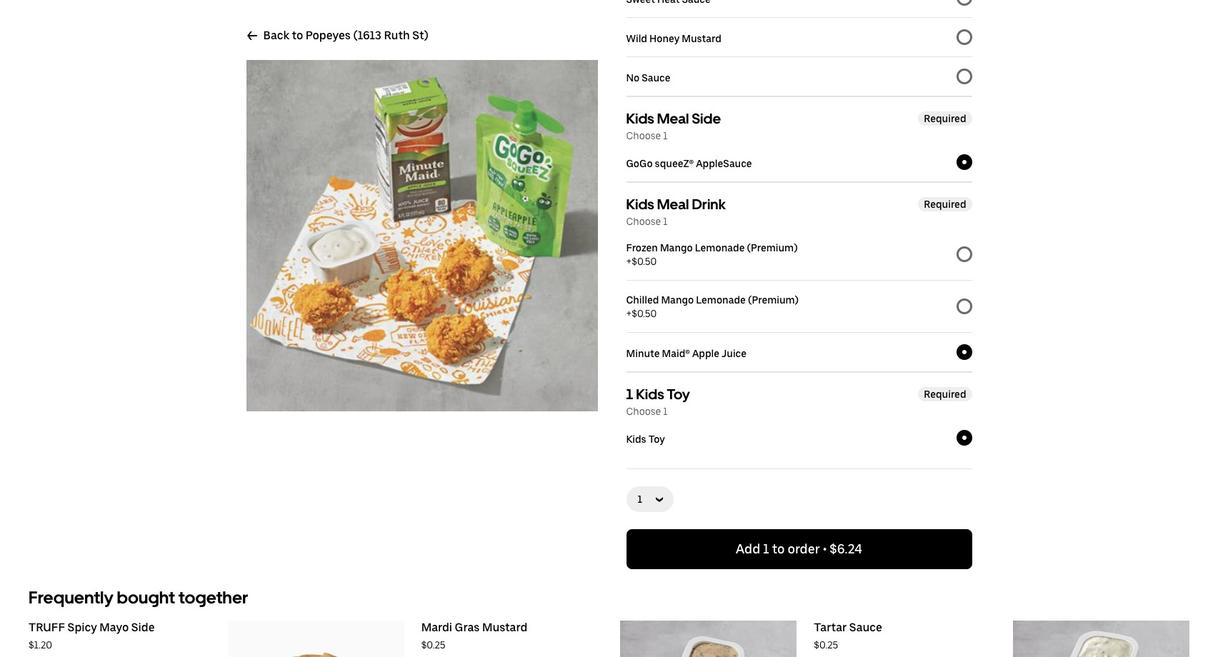 Task type: describe. For each thing, give the bounding box(es) containing it.
+ for chilled mango lemonade (premium) + $0.50
[[627, 308, 632, 320]]

mayo
[[100, 621, 129, 635]]

minute
[[627, 348, 660, 359]]

ruth
[[384, 29, 410, 42]]

maid®
[[662, 348, 691, 359]]

mango for chilled
[[662, 295, 694, 306]]

st)
[[413, 29, 429, 42]]

juice
[[722, 348, 747, 359]]

kids meal side choose 1
[[627, 110, 722, 142]]

wild honey mustard
[[627, 33, 722, 44]]

back to popeyes (1613 ruth st) link
[[246, 29, 429, 43]]

chilled mango lemonade (premium) + $0.50
[[627, 295, 799, 320]]

$6.24
[[830, 542, 863, 557]]

kids toy
[[627, 434, 665, 445]]

(premium) for chilled mango lemonade (premium) + $0.50
[[748, 295, 799, 306]]

side inside truff spicy mayo side $1.20
[[131, 621, 155, 635]]

truff
[[29, 621, 65, 635]]

$0.50 for chilled
[[632, 308, 657, 320]]

tartar
[[815, 621, 847, 635]]

1 for drink
[[664, 216, 668, 227]]

kids for kids toy
[[627, 434, 647, 445]]

squeez®
[[655, 158, 694, 169]]

popeyes
[[306, 29, 351, 42]]

sauce for tartar
[[850, 621, 883, 635]]

gogo
[[627, 158, 653, 169]]

back
[[263, 29, 290, 42]]

1 down "minute"
[[627, 386, 634, 403]]

mustard for gras
[[483, 621, 528, 635]]

back to popeyes (1613 ruth st)
[[263, 29, 429, 42]]

no sauce
[[627, 72, 671, 83]]

mardi
[[422, 621, 453, 635]]

$0.25 inside the tartar sauce $0.25
[[815, 640, 839, 651]]

0 horizontal spatial toy
[[649, 434, 665, 445]]

spicy
[[68, 621, 97, 635]]

meal for side
[[658, 110, 690, 127]]

frequently
[[29, 588, 113, 608]]

1 for toy
[[664, 406, 668, 418]]

drink
[[692, 196, 726, 213]]

gras
[[455, 621, 480, 635]]

apple
[[693, 348, 720, 359]]

0 vertical spatial to
[[292, 29, 303, 42]]

1 right add
[[764, 542, 770, 557]]



Task type: vqa. For each thing, say whether or not it's contained in the screenshot.
top the mustard
yes



Task type: locate. For each thing, give the bounding box(es) containing it.
choose up kids toy
[[627, 406, 661, 418]]

1 vertical spatial side
[[131, 621, 155, 635]]

1 vertical spatial mustard
[[483, 621, 528, 635]]

choose inside '1 kids toy choose 1'
[[627, 406, 661, 418]]

kids inside '1 kids toy choose 1'
[[637, 386, 665, 403]]

kids for kids meal drink choose 1
[[627, 196, 655, 213]]

sauce for no
[[642, 72, 671, 83]]

0 horizontal spatial mustard
[[483, 621, 528, 635]]

lemonade for chilled
[[697, 295, 746, 306]]

meal inside kids meal side choose 1
[[658, 110, 690, 127]]

choose up the frozen
[[627, 216, 661, 227]]

together
[[178, 588, 248, 608]]

kids for kids meal side choose 1
[[627, 110, 655, 127]]

choose
[[627, 130, 661, 142], [627, 216, 661, 227], [627, 406, 661, 418]]

mango inside frozen mango lemonade (premium) + $0.50
[[661, 242, 693, 254]]

required for kids meal drink
[[925, 199, 967, 210]]

1 horizontal spatial $0.25
[[815, 640, 839, 651]]

1 meal from the top
[[658, 110, 690, 127]]

mustard
[[682, 33, 722, 44], [483, 621, 528, 635]]

+ down chilled
[[627, 308, 632, 320]]

toy down '1 kids toy choose 1' on the bottom of page
[[649, 434, 665, 445]]

0 vertical spatial toy
[[667, 386, 690, 403]]

1 + from the top
[[627, 256, 632, 267]]

(premium)
[[747, 242, 798, 254], [748, 295, 799, 306]]

choose for kids meal drink
[[627, 216, 661, 227]]

+ down the frozen
[[627, 256, 632, 267]]

to
[[292, 29, 303, 42], [773, 542, 785, 557]]

to right back
[[292, 29, 303, 42]]

required
[[925, 113, 967, 124], [925, 199, 967, 210], [925, 389, 967, 400]]

1 horizontal spatial mustard
[[682, 33, 722, 44]]

mardi gras mustard $0.25
[[422, 621, 528, 651]]

chilled
[[627, 295, 659, 306]]

meal inside kids meal drink choose 1
[[658, 196, 690, 213]]

gogo squeez® applesauce
[[627, 158, 753, 169]]

$0.50 for frozen
[[632, 256, 657, 267]]

tartar sauce $0.25
[[815, 621, 883, 651]]

(premium) inside chilled mango lemonade (premium) + $0.50
[[748, 295, 799, 306]]

kids inside kids meal drink choose 1
[[627, 196, 655, 213]]

order
[[788, 542, 821, 557]]

0 vertical spatial mustard
[[682, 33, 722, 44]]

required for kids meal side
[[925, 113, 967, 124]]

mustard for honey
[[682, 33, 722, 44]]

$0.25 down tartar
[[815, 640, 839, 651]]

1 vertical spatial +
[[627, 308, 632, 320]]

choose for 1 kids toy
[[627, 406, 661, 418]]

1 vertical spatial $0.50
[[632, 308, 657, 320]]

to left "order"
[[773, 542, 785, 557]]

1 vertical spatial to
[[773, 542, 785, 557]]

$0.50
[[632, 256, 657, 267], [632, 308, 657, 320]]

•
[[823, 542, 827, 557]]

0 vertical spatial sauce
[[642, 72, 671, 83]]

3 required from the top
[[925, 389, 967, 400]]

kids meal drink choose 1
[[627, 196, 726, 227]]

0 horizontal spatial $0.25
[[422, 640, 446, 651]]

0 vertical spatial (premium)
[[747, 242, 798, 254]]

lemonade down drink
[[695, 242, 745, 254]]

(premium) for frozen mango lemonade (premium) + $0.50
[[747, 242, 798, 254]]

1
[[664, 130, 668, 142], [664, 216, 668, 227], [627, 386, 634, 403], [664, 406, 668, 418], [764, 542, 770, 557]]

2 choose from the top
[[627, 216, 661, 227]]

1 $0.25 from the left
[[422, 640, 446, 651]]

1 vertical spatial required
[[925, 199, 967, 210]]

1 choose from the top
[[627, 130, 661, 142]]

required for 1 kids toy
[[925, 389, 967, 400]]

mango right chilled
[[662, 295, 694, 306]]

1 kids toy choose 1
[[627, 386, 690, 418]]

lemonade inside chilled mango lemonade (premium) + $0.50
[[697, 295, 746, 306]]

lemonade down frozen mango lemonade (premium) + $0.50
[[697, 295, 746, 306]]

sauce right tartar
[[850, 621, 883, 635]]

(premium) inside frozen mango lemonade (premium) + $0.50
[[747, 242, 798, 254]]

1 vertical spatial choose
[[627, 216, 661, 227]]

0 vertical spatial required
[[925, 113, 967, 124]]

(1613
[[353, 29, 382, 42]]

kids down "minute"
[[637, 386, 665, 403]]

2 meal from the top
[[658, 196, 690, 213]]

mango inside chilled mango lemonade (premium) + $0.50
[[662, 295, 694, 306]]

0 vertical spatial $0.50
[[632, 256, 657, 267]]

0 vertical spatial meal
[[658, 110, 690, 127]]

$1.20
[[29, 640, 52, 651]]

0 horizontal spatial side
[[131, 621, 155, 635]]

mustard right gras
[[483, 621, 528, 635]]

$0.25 down mardi
[[422, 640, 446, 651]]

truff spicy mayo side $1.20
[[29, 621, 155, 651]]

add 1 to order • $6.24
[[736, 542, 863, 557]]

sauce inside the tartar sauce $0.25
[[850, 621, 883, 635]]

1 vertical spatial (premium)
[[748, 295, 799, 306]]

0 vertical spatial lemonade
[[695, 242, 745, 254]]

minute maid® apple juice
[[627, 348, 747, 359]]

2 required from the top
[[925, 199, 967, 210]]

1 horizontal spatial to
[[773, 542, 785, 557]]

0 horizontal spatial to
[[292, 29, 303, 42]]

meal
[[658, 110, 690, 127], [658, 196, 690, 213]]

mango
[[661, 242, 693, 254], [662, 295, 694, 306]]

0 vertical spatial choose
[[627, 130, 661, 142]]

lemonade for frozen
[[695, 242, 745, 254]]

kids down gogo
[[627, 196, 655, 213]]

1 up kids toy
[[664, 406, 668, 418]]

side up gogo squeez® applesauce
[[692, 110, 722, 127]]

1 up "squeez®"
[[664, 130, 668, 142]]

kids down '1 kids toy choose 1' on the bottom of page
[[627, 434, 647, 445]]

1 vertical spatial toy
[[649, 434, 665, 445]]

2 + from the top
[[627, 308, 632, 320]]

side right mayo
[[131, 621, 155, 635]]

choose inside kids meal drink choose 1
[[627, 216, 661, 227]]

0 vertical spatial mango
[[661, 242, 693, 254]]

side
[[692, 110, 722, 127], [131, 621, 155, 635]]

1 inside kids meal drink choose 1
[[664, 216, 668, 227]]

1 horizontal spatial sauce
[[850, 621, 883, 635]]

$0.50 down the frozen
[[632, 256, 657, 267]]

$0.50 inside chilled mango lemonade (premium) + $0.50
[[632, 308, 657, 320]]

2 $0.25 from the left
[[815, 640, 839, 651]]

meal for drink
[[658, 196, 690, 213]]

no
[[627, 72, 640, 83]]

sauce right no
[[642, 72, 671, 83]]

sauce
[[642, 72, 671, 83], [850, 621, 883, 635]]

1 vertical spatial mango
[[662, 295, 694, 306]]

1 vertical spatial lemonade
[[697, 295, 746, 306]]

choose for kids meal side
[[627, 130, 661, 142]]

mustard inside mardi gras mustard $0.25
[[483, 621, 528, 635]]

+ inside frozen mango lemonade (premium) + $0.50
[[627, 256, 632, 267]]

0 vertical spatial +
[[627, 256, 632, 267]]

kids down no
[[627, 110, 655, 127]]

toy down maid®
[[667, 386, 690, 403]]

frozen mango lemonade (premium) + $0.50
[[627, 242, 798, 267]]

$0.25
[[422, 640, 446, 651], [815, 640, 839, 651]]

wild
[[627, 33, 648, 44]]

mango right the frozen
[[661, 242, 693, 254]]

2 vertical spatial required
[[925, 389, 967, 400]]

1 required from the top
[[925, 113, 967, 124]]

1 horizontal spatial side
[[692, 110, 722, 127]]

1 vertical spatial meal
[[658, 196, 690, 213]]

side inside kids meal side choose 1
[[692, 110, 722, 127]]

1 for side
[[664, 130, 668, 142]]

honey
[[650, 33, 680, 44]]

kids inside kids meal side choose 1
[[627, 110, 655, 127]]

+ inside chilled mango lemonade (premium) + $0.50
[[627, 308, 632, 320]]

0 vertical spatial side
[[692, 110, 722, 127]]

kids
[[627, 110, 655, 127], [627, 196, 655, 213], [637, 386, 665, 403], [627, 434, 647, 445]]

3 choose from the top
[[627, 406, 661, 418]]

meal up "squeez®"
[[658, 110, 690, 127]]

toy
[[667, 386, 690, 403], [649, 434, 665, 445]]

$0.25 inside mardi gras mustard $0.25
[[422, 640, 446, 651]]

add
[[736, 542, 761, 557]]

lemonade inside frozen mango lemonade (premium) + $0.50
[[695, 242, 745, 254]]

1 up frozen mango lemonade (premium) + $0.50
[[664, 216, 668, 227]]

lemonade
[[695, 242, 745, 254], [697, 295, 746, 306]]

+ for frozen mango lemonade (premium) + $0.50
[[627, 256, 632, 267]]

applesauce
[[697, 158, 753, 169]]

frequently bought together
[[29, 588, 248, 608]]

mango for frozen
[[661, 242, 693, 254]]

1 vertical spatial sauce
[[850, 621, 883, 635]]

2 vertical spatial choose
[[627, 406, 661, 418]]

bought
[[117, 588, 175, 608]]

choose up gogo
[[627, 130, 661, 142]]

$0.50 inside frozen mango lemonade (premium) + $0.50
[[632, 256, 657, 267]]

frozen
[[627, 242, 658, 254]]

0 horizontal spatial sauce
[[642, 72, 671, 83]]

mustard right 'honey'
[[682, 33, 722, 44]]

2 $0.50 from the top
[[632, 308, 657, 320]]

1 $0.50 from the top
[[632, 256, 657, 267]]

1 horizontal spatial toy
[[667, 386, 690, 403]]

$0.50 down chilled
[[632, 308, 657, 320]]

choose inside kids meal side choose 1
[[627, 130, 661, 142]]

1 inside kids meal side choose 1
[[664, 130, 668, 142]]

toy inside '1 kids toy choose 1'
[[667, 386, 690, 403]]

meal left drink
[[658, 196, 690, 213]]

+
[[627, 256, 632, 267], [627, 308, 632, 320]]



